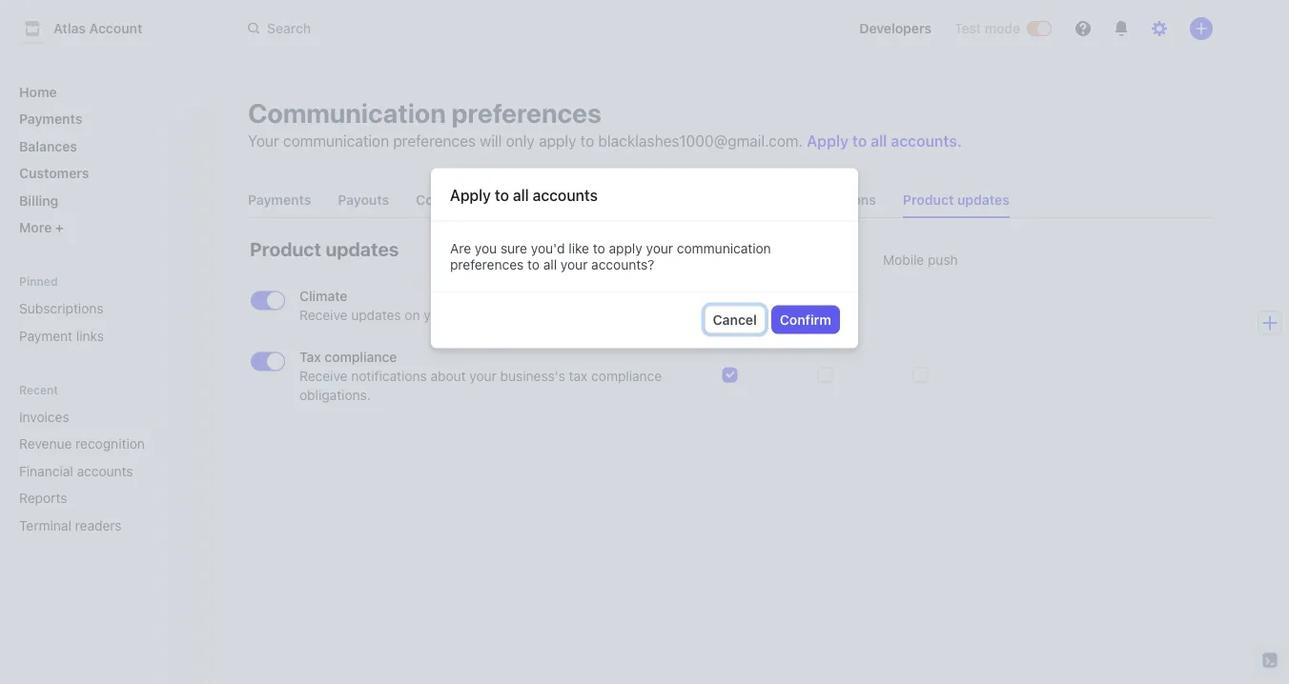 Task type: vqa. For each thing, say whether or not it's contained in the screenshot.
choose
no



Task type: describe. For each thing, give the bounding box(es) containing it.
blacklashes1000@gmail.com.
[[598, 132, 803, 150]]

pinned navigation links element
[[11, 274, 194, 351]]

general
[[575, 192, 625, 208]]

tax
[[569, 368, 588, 384]]

0 vertical spatial preferences
[[452, 97, 601, 128]]

search
[[267, 20, 311, 36]]

mobile
[[883, 252, 924, 268]]

tax
[[299, 349, 321, 365]]

revenue recognition
[[19, 436, 145, 452]]

apply to all accounts. button
[[807, 132, 962, 150]]

about
[[430, 368, 466, 384]]

recent navigation links element
[[0, 382, 210, 541]]

developers link
[[852, 13, 939, 44]]

financial accounts
[[19, 463, 133, 479]]

all inside are you sure you'd like to apply your communication preferences to all your accounts?
[[543, 256, 557, 272]]

your left the accounts?
[[561, 256, 588, 272]]

invoices
[[19, 409, 69, 425]]

0 vertical spatial climate
[[299, 288, 347, 304]]

account
[[89, 20, 142, 36]]

mode
[[985, 20, 1020, 36]]

product updates link
[[895, 183, 1017, 217]]

product updates inside "link"
[[903, 192, 1009, 208]]

payment
[[19, 328, 73, 344]]

more button
[[11, 212, 194, 243]]

customers link
[[11, 158, 194, 189]]

apply inside communication preferences your communication preferences will only apply to blacklashes1000@gmail.com. apply to all accounts.
[[807, 132, 849, 150]]

atlas
[[53, 20, 86, 36]]

1 vertical spatial preferences
[[393, 132, 476, 150]]

0 horizontal spatial all
[[513, 186, 529, 204]]

payments link inside tab list
[[240, 183, 319, 217]]

terminal
[[19, 518, 71, 533]]

to right like
[[593, 241, 605, 256]]

stripe
[[454, 307, 491, 323]]

push
[[928, 252, 958, 268]]

test mode
[[954, 20, 1020, 36]]

invoices link
[[11, 401, 168, 432]]

and
[[802, 192, 826, 208]]

updates inside climate receive updates on your stripe climate program.
[[351, 307, 401, 323]]

connected accounts link
[[408, 183, 556, 217]]

0 horizontal spatial product updates
[[250, 237, 399, 260]]

receive inside climate receive updates on your stripe climate program.
[[299, 307, 348, 323]]

tab list containing payments
[[240, 183, 1213, 218]]

communication inside are you sure you'd like to apply your communication preferences to all your accounts?
[[677, 241, 771, 256]]

cancel button
[[705, 306, 764, 333]]

0 horizontal spatial payments link
[[11, 103, 194, 134]]

notifications
[[351, 368, 427, 384]]

more
[[19, 220, 55, 235]]

tax compliance receive notifications about your business's tax compliance obligations.
[[299, 349, 662, 403]]

readers
[[75, 518, 122, 533]]

recent
[[19, 383, 58, 396]]

revenue recognition link
[[11, 429, 168, 460]]

payouts link
[[330, 183, 397, 217]]

core navigation links element
[[11, 76, 194, 243]]

business's
[[500, 368, 565, 384]]

are you sure you'd like to apply your communication preferences to all your accounts?
[[450, 241, 771, 272]]

to up the general
[[580, 132, 594, 150]]

actions
[[829, 192, 876, 208]]

only
[[506, 132, 535, 150]]

1 horizontal spatial compliance
[[591, 368, 662, 384]]

billing
[[19, 193, 58, 208]]

obligations.
[[299, 388, 371, 403]]

apply to all accounts
[[450, 186, 598, 204]]

payment links link
[[11, 320, 194, 351]]

climate receive updates on your stripe climate program.
[[299, 288, 601, 323]]

confirm button
[[772, 306, 839, 333]]

connected
[[416, 192, 486, 208]]

mobile push
[[883, 252, 958, 268]]

you
[[475, 241, 497, 256]]

payments inside tab list
[[248, 192, 311, 208]]

alerts
[[762, 192, 798, 208]]



Task type: locate. For each thing, give the bounding box(es) containing it.
product inside "link"
[[903, 192, 954, 208]]

0 horizontal spatial product
[[250, 237, 321, 260]]

1 vertical spatial apply
[[450, 186, 491, 204]]

developers
[[859, 20, 932, 36]]

to up actions
[[852, 132, 867, 150]]

updates left on
[[351, 307, 401, 323]]

product updates up 'push' at the top right of page
[[903, 192, 1009, 208]]

apply inside communication preferences your communication preferences will only apply to blacklashes1000@gmail.com. apply to all accounts.
[[539, 132, 576, 150]]

communication preferences your communication preferences will only apply to blacklashes1000@gmail.com. apply to all accounts.
[[248, 97, 962, 150]]

1 receive from the top
[[299, 307, 348, 323]]

climate right stripe
[[495, 307, 541, 323]]

api
[[736, 192, 758, 208]]

accounts inside the recent element
[[77, 463, 133, 479]]

0 vertical spatial payments
[[19, 111, 82, 127]]

to
[[580, 132, 594, 150], [852, 132, 867, 150], [495, 186, 509, 204], [593, 241, 605, 256], [527, 256, 540, 272]]

1 horizontal spatial product updates
[[903, 192, 1009, 208]]

accounts down the recognition
[[77, 463, 133, 479]]

0 vertical spatial updates
[[957, 192, 1009, 208]]

recent element
[[0, 401, 210, 541]]

confirm
[[780, 312, 831, 327]]

pinned
[[19, 275, 58, 288]]

accounts.
[[891, 132, 962, 150]]

like
[[569, 241, 589, 256]]

your
[[248, 132, 279, 150]]

0 horizontal spatial apply
[[450, 186, 491, 204]]

0 horizontal spatial communication
[[283, 132, 389, 150]]

receive up tax
[[299, 307, 348, 323]]

2 horizontal spatial all
[[871, 132, 887, 150]]

will
[[480, 132, 502, 150]]

1 vertical spatial communication
[[677, 241, 771, 256]]

0 horizontal spatial payments
[[19, 111, 82, 127]]

api alerts and actions link
[[729, 183, 884, 217]]

all left accounts.
[[871, 132, 887, 150]]

accounts for financial accounts
[[77, 463, 133, 479]]

reports
[[19, 491, 67, 506]]

pinned element
[[11, 293, 194, 351]]

payments link
[[11, 103, 194, 134], [240, 183, 319, 217]]

tab list
[[240, 183, 1213, 218]]

1 vertical spatial updates
[[326, 237, 399, 260]]

apply
[[539, 132, 576, 150], [609, 241, 642, 256]]

1 vertical spatial payments link
[[240, 183, 319, 217]]

accounts
[[533, 186, 598, 204], [489, 192, 548, 208], [77, 463, 133, 479]]

1 horizontal spatial apply
[[609, 241, 642, 256]]

payouts
[[338, 192, 389, 208]]

1 horizontal spatial product
[[903, 192, 954, 208]]

1 vertical spatial product updates
[[250, 237, 399, 260]]

compliance up notifications
[[325, 349, 397, 365]]

payments
[[19, 111, 82, 127], [248, 192, 311, 208]]

updates inside "link"
[[957, 192, 1009, 208]]

1 horizontal spatial climate
[[495, 307, 541, 323]]

1 horizontal spatial all
[[543, 256, 557, 272]]

2 vertical spatial updates
[[351, 307, 401, 323]]

1 vertical spatial payments
[[248, 192, 311, 208]]

1 vertical spatial receive
[[299, 368, 348, 384]]

climate up tax
[[299, 288, 347, 304]]

preferences up stripe
[[450, 256, 524, 272]]

all down only
[[513, 186, 529, 204]]

your left email on the right top of the page
[[646, 241, 673, 256]]

receive
[[299, 307, 348, 323], [299, 368, 348, 384]]

subscriptions
[[19, 301, 103, 317]]

0 vertical spatial payments link
[[11, 103, 194, 134]]

accounts for connected accounts
[[489, 192, 548, 208]]

home
[[19, 84, 57, 100]]

connected accounts
[[416, 192, 548, 208]]

2 vertical spatial preferences
[[450, 256, 524, 272]]

test
[[954, 20, 981, 36]]

terminal readers
[[19, 518, 122, 533]]

payments link down your
[[240, 183, 319, 217]]

all inside communication preferences your communication preferences will only apply to blacklashes1000@gmail.com. apply to all accounts.
[[871, 132, 887, 150]]

0 horizontal spatial apply
[[539, 132, 576, 150]]

1 vertical spatial climate
[[495, 307, 541, 323]]

receive inside tax compliance receive notifications about your business's tax compliance obligations.
[[299, 368, 348, 384]]

updates up 'push' at the top right of page
[[957, 192, 1009, 208]]

financial accounts link
[[11, 456, 168, 487]]

product updates
[[903, 192, 1009, 208], [250, 237, 399, 260]]

billing link
[[11, 185, 194, 216]]

balances
[[19, 138, 77, 154]]

general link
[[567, 183, 633, 217]]

0 horizontal spatial compliance
[[325, 349, 397, 365]]

communication
[[248, 97, 446, 128]]

accounts inside tab list
[[489, 192, 548, 208]]

0 vertical spatial all
[[871, 132, 887, 150]]

program.
[[545, 307, 601, 323]]

1 vertical spatial all
[[513, 186, 529, 204]]

on
[[405, 307, 420, 323]]

home link
[[11, 76, 194, 107]]

1 vertical spatial compliance
[[591, 368, 662, 384]]

terminal readers link
[[11, 510, 168, 541]]

1 horizontal spatial payments
[[248, 192, 311, 208]]

2 receive from the top
[[299, 368, 348, 384]]

payments up balances at the top left of page
[[19, 111, 82, 127]]

1 horizontal spatial communication
[[677, 241, 771, 256]]

0 vertical spatial communication
[[283, 132, 389, 150]]

accounts up sure
[[489, 192, 548, 208]]

to left like
[[527, 256, 540, 272]]

payment links
[[19, 328, 104, 344]]

1 vertical spatial product
[[250, 237, 321, 260]]

product
[[903, 192, 954, 208], [250, 237, 321, 260]]

are
[[450, 241, 471, 256]]

customers
[[19, 165, 89, 181]]

0 vertical spatial receive
[[299, 307, 348, 323]]

cancel
[[713, 312, 757, 327]]

communication inside communication preferences your communication preferences will only apply to blacklashes1000@gmail.com. apply to all accounts.
[[283, 132, 389, 150]]

links
[[76, 328, 104, 344]]

1 horizontal spatial apply
[[807, 132, 849, 150]]

accounts?
[[591, 256, 654, 272]]

1 horizontal spatial payments link
[[240, 183, 319, 217]]

Search search field
[[236, 11, 774, 46]]

api alerts and actions
[[736, 192, 876, 208]]

2 vertical spatial all
[[543, 256, 557, 272]]

climate
[[299, 288, 347, 304], [495, 307, 541, 323]]

sure
[[501, 241, 527, 256]]

revenue
[[19, 436, 72, 452]]

atlas account button
[[19, 15, 162, 42]]

apply
[[807, 132, 849, 150], [450, 186, 491, 204]]

accounts up like
[[533, 186, 598, 204]]

receive up obligations.
[[299, 368, 348, 384]]

preferences inside are you sure you'd like to apply your communication preferences to all your accounts?
[[450, 256, 524, 272]]

preferences left will
[[393, 132, 476, 150]]

your right on
[[424, 307, 451, 323]]

payments down your
[[248, 192, 311, 208]]

communication down api
[[677, 241, 771, 256]]

payments inside core navigation links "element"
[[19, 111, 82, 127]]

balances link
[[11, 131, 194, 162]]

your right about
[[469, 368, 497, 384]]

apply up and
[[807, 132, 849, 150]]

atlas account
[[53, 20, 142, 36]]

apply right only
[[539, 132, 576, 150]]

preferences up only
[[452, 97, 601, 128]]

preferences
[[452, 97, 601, 128], [393, 132, 476, 150], [450, 256, 524, 272]]

0 vertical spatial apply
[[539, 132, 576, 150]]

0 horizontal spatial climate
[[299, 288, 347, 304]]

recognition
[[75, 436, 145, 452]]

to right connected at the left of page
[[495, 186, 509, 204]]

all
[[871, 132, 887, 150], [513, 186, 529, 204], [543, 256, 557, 272]]

your inside tax compliance receive notifications about your business's tax compliance obligations.
[[469, 368, 497, 384]]

0 vertical spatial product
[[903, 192, 954, 208]]

email
[[713, 252, 746, 268]]

your inside climate receive updates on your stripe climate program.
[[424, 307, 451, 323]]

your
[[646, 241, 673, 256], [561, 256, 588, 272], [424, 307, 451, 323], [469, 368, 497, 384]]

compliance right the tax
[[591, 368, 662, 384]]

you'd
[[531, 241, 565, 256]]

communication down communication
[[283, 132, 389, 150]]

apply up the are
[[450, 186, 491, 204]]

1 vertical spatial apply
[[609, 241, 642, 256]]

all left like
[[543, 256, 557, 272]]

product updates down 'payouts' link
[[250, 237, 399, 260]]

apply right like
[[609, 241, 642, 256]]

0 vertical spatial product updates
[[903, 192, 1009, 208]]

apply inside are you sure you'd like to apply your communication preferences to all your accounts?
[[609, 241, 642, 256]]

reports link
[[11, 483, 168, 514]]

updates down 'payouts' link
[[326, 237, 399, 260]]

financial
[[19, 463, 73, 479]]

payments link up customers link
[[11, 103, 194, 134]]

compliance
[[325, 349, 397, 365], [591, 368, 662, 384]]

0 vertical spatial apply
[[807, 132, 849, 150]]

0 vertical spatial compliance
[[325, 349, 397, 365]]

subscriptions link
[[11, 293, 194, 324]]



